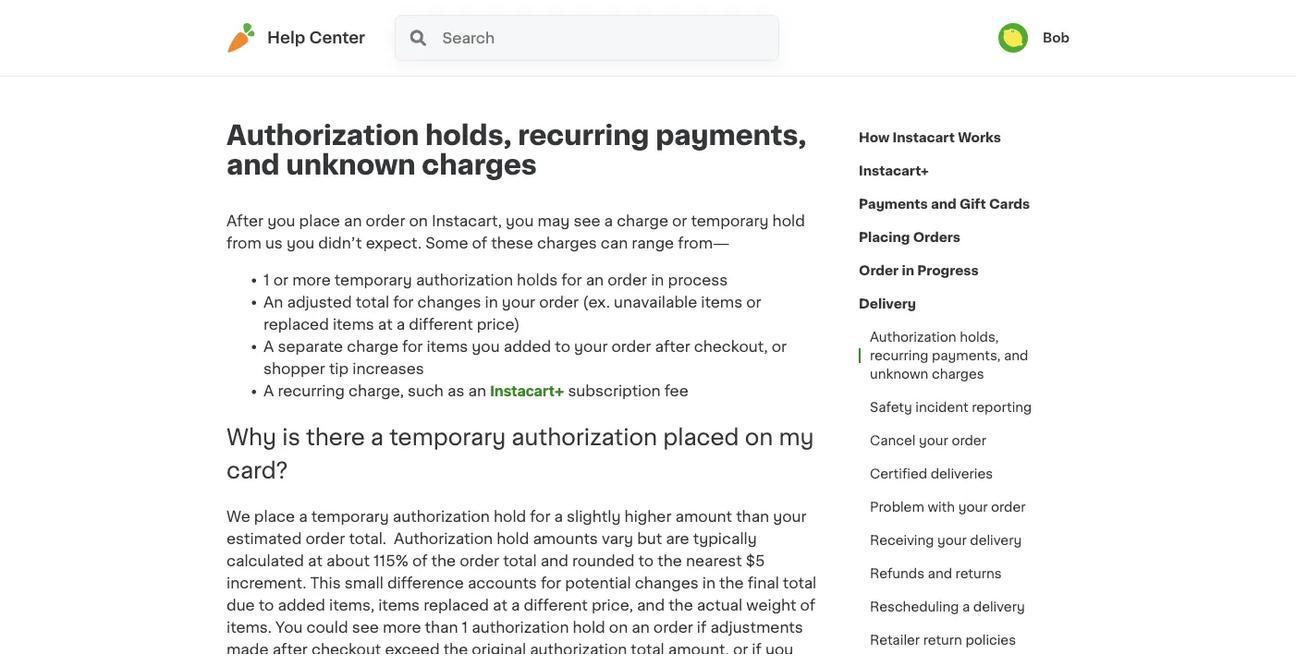Task type: vqa. For each thing, say whether or not it's contained in the screenshot.
temporary inside the the we place a temporary authorization hold for a slightly higher amount than your estimated order total.  authorization hold amounts vary but are typically calculated at about 115% of the order total and rounded to the nearest $5 increment.
yes



Task type: locate. For each thing, give the bounding box(es) containing it.
than up exceed
[[425, 621, 458, 636]]

instacart,
[[432, 214, 502, 228]]

your right with
[[958, 501, 988, 514]]

unknown up "didn't"
[[286, 152, 416, 178]]

order up subscription on the bottom of the page
[[612, 339, 651, 354]]

temporary inside '1 or more temporary authorization holds for an order in process an adjusted total for changes in your order (ex. unavailable items or replaced items at a different price) a separate charge for items you added to your order after checkout, or shopper tip increases a recurring charge, such as an instacart+ subscription fee'
[[335, 273, 412, 288]]

an
[[344, 214, 362, 228], [586, 273, 604, 288], [468, 384, 486, 399], [632, 621, 650, 636]]

0 horizontal spatial changes
[[417, 295, 481, 310]]

temporary inside after you place an order on instacart, you may see a charge or temporary hold from us you didn't expect. some of these charges can range from—
[[691, 214, 769, 228]]

returns
[[956, 568, 1002, 581]]

small
[[345, 576, 384, 591]]

and right price,
[[637, 599, 665, 613]]

cancel your order link
[[859, 424, 998, 458]]

0 horizontal spatial charge
[[347, 339, 399, 354]]

made
[[227, 643, 269, 655]]

0 vertical spatial at
[[378, 317, 393, 332]]

1 horizontal spatial recurring
[[518, 123, 650, 149]]

you
[[276, 621, 303, 636]]

1 vertical spatial instacart+ link
[[490, 382, 564, 400]]

problem with your order
[[870, 501, 1026, 514]]

than inside we place a temporary authorization hold for a slightly higher amount than your estimated order total.  authorization hold amounts vary but are typically calculated at about 115% of the order total and rounded to the nearest $5 increment.
[[736, 510, 769, 525]]

amounts
[[533, 532, 598, 547]]

different
[[409, 317, 473, 332], [524, 599, 588, 613]]

1 vertical spatial holds,
[[960, 331, 999, 344]]

or down adjustments
[[733, 643, 748, 655]]

1 vertical spatial delivery
[[973, 601, 1025, 614]]

1 vertical spatial charges
[[537, 236, 597, 251]]

payments
[[859, 198, 928, 211]]

instacart+ link
[[859, 154, 929, 188], [490, 382, 564, 400]]

price,
[[592, 599, 633, 613]]

Search search field
[[441, 16, 779, 60]]

1 vertical spatial more
[[383, 621, 421, 636]]

with
[[928, 501, 955, 514]]

1 horizontal spatial different
[[524, 599, 588, 613]]

more
[[292, 273, 331, 288], [383, 621, 421, 636]]

0 horizontal spatial unknown
[[286, 152, 416, 178]]

0 vertical spatial charges
[[422, 152, 537, 178]]

temporary down expect.
[[335, 273, 412, 288]]

different inside '1 or more temporary authorization holds for an order in process an adjusted total for changes in your order (ex. unavailable items or replaced items at a different price) a separate charge for items you added to your order after checkout, or shopper tip increases a recurring charge, such as an instacart+ subscription fee'
[[409, 317, 473, 332]]

at inside the this small difference accounts for potential changes in the final total due to added items, items replaced at a different price, and the actual weight of items. you could see more than 1 authorization hold on an order if adjustments made after checkout exceed the original authorization total amount, or if
[[493, 599, 507, 613]]

charges up safety incident reporting link
[[932, 368, 984, 381]]

order down holds
[[539, 295, 579, 310]]

bob
[[1043, 31, 1070, 44]]

1 vertical spatial a
[[264, 384, 274, 399]]

in down the nearest
[[703, 576, 716, 591]]

order up expect.
[[366, 214, 405, 228]]

a
[[604, 214, 613, 228], [396, 317, 405, 332], [371, 427, 384, 449], [299, 510, 308, 525], [554, 510, 563, 525], [511, 599, 520, 613], [962, 601, 970, 614]]

2 vertical spatial on
[[609, 621, 628, 636]]

0 vertical spatial a
[[264, 339, 274, 354]]

0 horizontal spatial on
[[409, 214, 428, 228]]

2 vertical spatial to
[[259, 599, 274, 613]]

authorization
[[227, 123, 419, 149], [870, 331, 957, 344], [394, 532, 493, 547]]

charge
[[617, 214, 668, 228], [347, 339, 399, 354]]

a right there
[[371, 427, 384, 449]]

0 vertical spatial if
[[697, 621, 707, 636]]

1 horizontal spatial 1
[[462, 621, 468, 636]]

order
[[366, 214, 405, 228], [608, 273, 647, 288], [539, 295, 579, 310], [612, 339, 651, 354], [952, 435, 986, 448], [991, 501, 1026, 514], [306, 532, 345, 547], [460, 554, 499, 569], [654, 621, 693, 636]]

in
[[902, 264, 914, 277], [651, 273, 664, 288], [485, 295, 498, 310], [703, 576, 716, 591]]

recurring
[[518, 123, 650, 149], [870, 349, 929, 362], [278, 384, 345, 399]]

an inside the this small difference accounts for potential changes in the final total due to added items, items replaced at a different price, and the actual weight of items. you could see more than 1 authorization hold on an order if adjustments made after checkout exceed the original authorization total amount, or if
[[632, 621, 650, 636]]

order inside the this small difference accounts for potential changes in the final total due to added items, items replaced at a different price, and the actual weight of items. you could see more than 1 authorization hold on an order if adjustments made after checkout exceed the original authorization total amount, or if
[[654, 621, 693, 636]]

0 horizontal spatial see
[[352, 621, 379, 636]]

how instacart works
[[859, 131, 1001, 144]]

an down price,
[[632, 621, 650, 636]]

on inside why is there a temporary authorization placed on my card?
[[745, 427, 773, 449]]

recurring up the 'may'
[[518, 123, 650, 149]]

tip
[[329, 362, 349, 376]]

an
[[264, 295, 283, 310]]

0 vertical spatial changes
[[417, 295, 481, 310]]

0 vertical spatial place
[[299, 214, 340, 228]]

replaced up separate at the left of the page
[[264, 317, 329, 332]]

you down price)
[[472, 339, 500, 354]]

and down 'amounts'
[[541, 554, 568, 569]]

1 horizontal spatial see
[[574, 214, 601, 228]]

us
[[265, 236, 283, 251]]

the left the 'original'
[[443, 643, 468, 655]]

temporary inside we place a temporary authorization hold for a slightly higher amount than your estimated order total.  authorization hold amounts vary but are typically calculated at about 115% of the order total and rounded to the nearest $5 increment.
[[311, 510, 389, 525]]

deliveries
[[931, 468, 993, 481]]

0 vertical spatial after
[[655, 339, 690, 354]]

receiving your delivery link
[[859, 524, 1033, 558]]

total up accounts
[[503, 554, 537, 569]]

expect.
[[366, 236, 422, 251]]

1 horizontal spatial to
[[555, 339, 570, 354]]

see down items,
[[352, 621, 379, 636]]

authorization holds, recurring payments, and unknown charges up the 'may'
[[227, 123, 806, 178]]

delivery
[[859, 298, 916, 311]]

2 vertical spatial charges
[[932, 368, 984, 381]]

1 horizontal spatial unknown
[[870, 368, 929, 381]]

incident
[[916, 401, 969, 414]]

added inside '1 or more temporary authorization holds for an order in process an adjusted total for changes in your order (ex. unavailable items or replaced items at a different price) a separate charge for items you added to your order after checkout, or shopper tip increases a recurring charge, such as an instacart+ subscription fee'
[[504, 339, 551, 354]]

authorization inside '1 or more temporary authorization holds for an order in process an adjusted total for changes in your order (ex. unavailable items or replaced items at a different price) a separate charge for items you added to your order after checkout, or shopper tip increases a recurring charge, such as an instacart+ subscription fee'
[[416, 273, 513, 288]]

rescheduling a delivery link
[[859, 591, 1036, 624]]

card?
[[227, 460, 288, 482]]

0 horizontal spatial added
[[278, 599, 325, 613]]

charges down the 'may'
[[537, 236, 597, 251]]

1 vertical spatial authorization holds, recurring payments, and unknown charges
[[870, 331, 1029, 381]]

2 vertical spatial at
[[493, 599, 507, 613]]

holds, up instacart,
[[425, 123, 512, 149]]

a down shopper
[[264, 384, 274, 399]]

delivery up the returns
[[970, 534, 1022, 547]]

0 vertical spatial replaced
[[264, 317, 329, 332]]

these
[[491, 236, 533, 251]]

a up increases
[[396, 317, 405, 332]]

1 horizontal spatial on
[[609, 621, 628, 636]]

2 horizontal spatial on
[[745, 427, 773, 449]]

and up after
[[227, 152, 280, 178]]

charge inside after you place an order on instacart, you may see a charge or temporary hold from us you didn't expect. some of these charges can range from—
[[617, 214, 668, 228]]

0 vertical spatial different
[[409, 317, 473, 332]]

a inside why is there a temporary authorization placed on my card?
[[371, 427, 384, 449]]

1 vertical spatial different
[[524, 599, 588, 613]]

on
[[409, 214, 428, 228], [745, 427, 773, 449], [609, 621, 628, 636]]

1 vertical spatial place
[[254, 510, 295, 525]]

different down the potential
[[524, 599, 588, 613]]

1 vertical spatial unknown
[[870, 368, 929, 381]]

fee
[[665, 384, 689, 399]]

instacart+ inside '1 or more temporary authorization holds for an order in process an adjusted total for changes in your order (ex. unavailable items or replaced items at a different price) a separate charge for items you added to your order after checkout, or shopper tip increases a recurring charge, such as an instacart+ subscription fee'
[[490, 382, 564, 400]]

at up increases
[[378, 317, 393, 332]]

temporary up from—
[[691, 214, 769, 228]]

0 horizontal spatial replaced
[[264, 317, 329, 332]]

placed
[[663, 427, 739, 449]]

if
[[697, 621, 707, 636], [752, 643, 762, 655]]

than
[[736, 510, 769, 525], [425, 621, 458, 636]]

temporary
[[691, 214, 769, 228], [335, 273, 412, 288], [389, 427, 506, 449], [311, 510, 389, 525]]

1 down accounts
[[462, 621, 468, 636]]

recurring up safety
[[870, 349, 929, 362]]

instacart+
[[859, 165, 929, 178], [490, 382, 564, 400]]

at down accounts
[[493, 599, 507, 613]]

after down you
[[272, 643, 308, 655]]

or
[[672, 214, 687, 228], [273, 273, 289, 288], [746, 295, 762, 310], [772, 339, 787, 354], [733, 643, 748, 655]]

instacart+ up payments
[[859, 165, 929, 178]]

return
[[923, 634, 962, 647]]

gift
[[960, 198, 986, 211]]

1 horizontal spatial instacart+
[[859, 165, 929, 178]]

unknown up safety
[[870, 368, 929, 381]]

at inside '1 or more temporary authorization holds for an order in process an adjusted total for changes in your order (ex. unavailable items or replaced items at a different price) a separate charge for items you added to your order after checkout, or shopper tip increases a recurring charge, such as an instacart+ subscription fee'
[[378, 317, 393, 332]]

about
[[326, 554, 370, 569]]

1 vertical spatial recurring
[[870, 349, 929, 362]]

charge up "range" in the top of the page
[[617, 214, 668, 228]]

total inside '1 or more temporary authorization holds for an order in process an adjusted total for changes in your order (ex. unavailable items or replaced items at a different price) a separate charge for items you added to your order after checkout, or shopper tip increases a recurring charge, such as an instacart+ subscription fee'
[[356, 295, 389, 310]]

0 vertical spatial holds,
[[425, 123, 512, 149]]

holds, down progress
[[960, 331, 999, 344]]

0 horizontal spatial of
[[412, 554, 428, 569]]

0 vertical spatial than
[[736, 510, 769, 525]]

1 vertical spatial instacart+
[[490, 382, 564, 400]]

items down difference
[[378, 599, 420, 613]]

your up final
[[773, 510, 807, 525]]

1 horizontal spatial place
[[299, 214, 340, 228]]

to up subscription on the bottom of the page
[[555, 339, 570, 354]]

an up "didn't"
[[344, 214, 362, 228]]

cards
[[989, 198, 1030, 211]]

increases
[[352, 362, 424, 376]]

at up this
[[308, 554, 323, 569]]

1 horizontal spatial more
[[383, 621, 421, 636]]

1 vertical spatial replaced
[[424, 599, 489, 613]]

see
[[574, 214, 601, 228], [352, 621, 379, 636]]

items.
[[227, 621, 272, 636]]

charges up instacart,
[[422, 152, 537, 178]]

of up difference
[[412, 554, 428, 569]]

2 vertical spatial authorization
[[394, 532, 493, 547]]

1 vertical spatial payments,
[[932, 349, 1001, 362]]

0 vertical spatial added
[[504, 339, 551, 354]]

of inside we place a temporary authorization hold for a slightly higher amount than your estimated order total.  authorization hold amounts vary but are typically calculated at about 115% of the order total and rounded to the nearest $5 increment.
[[412, 554, 428, 569]]

0 horizontal spatial recurring
[[278, 384, 345, 399]]

1 vertical spatial after
[[272, 643, 308, 655]]

1 horizontal spatial of
[[472, 236, 487, 251]]

1 horizontal spatial charge
[[617, 214, 668, 228]]

at inside we place a temporary authorization hold for a slightly higher amount than your estimated order total.  authorization hold amounts vary but are typically calculated at about 115% of the order total and rounded to the nearest $5 increment.
[[308, 554, 323, 569]]

center
[[309, 30, 365, 46]]

0 vertical spatial more
[[292, 273, 331, 288]]

0 vertical spatial instacart+
[[859, 165, 929, 178]]

hold
[[773, 214, 805, 228], [494, 510, 526, 525], [497, 532, 529, 547], [573, 621, 605, 636]]

1 horizontal spatial authorization holds, recurring payments, and unknown charges
[[870, 331, 1029, 381]]

the left actual
[[669, 599, 693, 613]]

retailer
[[870, 634, 920, 647]]

1 vertical spatial than
[[425, 621, 458, 636]]

a down accounts
[[511, 599, 520, 613]]

of down instacart,
[[472, 236, 487, 251]]

0 horizontal spatial instacart+
[[490, 382, 564, 400]]

a down the returns
[[962, 601, 970, 614]]

2 horizontal spatial at
[[493, 599, 507, 613]]

to inside we place a temporary authorization hold for a slightly higher amount than your estimated order total.  authorization hold amounts vary but are typically calculated at about 115% of the order total and rounded to the nearest $5 increment.
[[638, 554, 654, 569]]

if down adjustments
[[752, 643, 762, 655]]

0 vertical spatial see
[[574, 214, 601, 228]]

delivery link
[[859, 288, 916, 321]]

authorization holds, recurring payments, and unknown charges
[[227, 123, 806, 178], [870, 331, 1029, 381]]

after inside the this small difference accounts for potential changes in the final total due to added items, items replaced at a different price, and the actual weight of items. you could see more than 1 authorization hold on an order if adjustments made after checkout exceed the original authorization total amount, or if
[[272, 643, 308, 655]]

1 vertical spatial of
[[412, 554, 428, 569]]

holds, inside authorization holds, recurring payments, and unknown charges link
[[960, 331, 999, 344]]

added up you
[[278, 599, 325, 613]]

added down price)
[[504, 339, 551, 354]]

1 horizontal spatial replaced
[[424, 599, 489, 613]]

replaced inside the this small difference accounts for potential changes in the final total due to added items, items replaced at a different price, and the actual weight of items. you could see more than 1 authorization hold on an order if adjustments made after checkout exceed the original authorization total amount, or if
[[424, 599, 489, 613]]

0 vertical spatial recurring
[[518, 123, 650, 149]]

1 vertical spatial charge
[[347, 339, 399, 354]]

if up amount,
[[697, 621, 707, 636]]

0 horizontal spatial 1
[[264, 273, 270, 288]]

2 vertical spatial recurring
[[278, 384, 345, 399]]

1 vertical spatial see
[[352, 621, 379, 636]]

on inside after you place an order on instacart, you may see a charge or temporary hold from us you didn't expect. some of these charges can range from—
[[409, 214, 428, 228]]

than up typically on the right bottom of the page
[[736, 510, 769, 525]]

and inside the this small difference accounts for potential changes in the final total due to added items, items replaced at a different price, and the actual weight of items. you could see more than 1 authorization hold on an order if adjustments made after checkout exceed the original authorization total amount, or if
[[637, 599, 665, 613]]

your
[[502, 295, 535, 310], [574, 339, 608, 354], [919, 435, 948, 448], [958, 501, 988, 514], [773, 510, 807, 525], [938, 534, 967, 547]]

certified
[[870, 468, 927, 481]]

1 horizontal spatial changes
[[635, 576, 699, 591]]

and
[[227, 152, 280, 178], [931, 198, 957, 211], [1004, 349, 1029, 362], [541, 554, 568, 569], [928, 568, 952, 581], [637, 599, 665, 613]]

0 horizontal spatial to
[[259, 599, 274, 613]]

charge inside '1 or more temporary authorization holds for an order in process an adjusted total for changes in your order (ex. unavailable items or replaced items at a different price) a separate charge for items you added to your order after checkout, or shopper tip increases a recurring charge, such as an instacart+ subscription fee'
[[347, 339, 399, 354]]

a up 'estimated'
[[299, 510, 308, 525]]

place up 'estimated'
[[254, 510, 295, 525]]

1 horizontal spatial at
[[378, 317, 393, 332]]

0 vertical spatial payments,
[[656, 123, 806, 149]]

0 horizontal spatial after
[[272, 643, 308, 655]]

1 vertical spatial on
[[745, 427, 773, 449]]

1 horizontal spatial payments,
[[932, 349, 1001, 362]]

delivery up policies
[[973, 601, 1025, 614]]

0 vertical spatial on
[[409, 214, 428, 228]]

after up fee
[[655, 339, 690, 354]]

see right the 'may'
[[574, 214, 601, 228]]

instacart+ link up why is there a temporary authorization placed on my card? at the bottom of page
[[490, 382, 564, 400]]

to inside '1 or more temporary authorization holds for an order in process an adjusted total for changes in your order (ex. unavailable items or replaced items at a different price) a separate charge for items you added to your order after checkout, or shopper tip increases a recurring charge, such as an instacart+ subscription fee'
[[555, 339, 570, 354]]

1 vertical spatial if
[[752, 643, 762, 655]]

authorization inside we place a temporary authorization hold for a slightly higher amount than your estimated order total.  authorization hold amounts vary but are typically calculated at about 115% of the order total and rounded to the nearest $5 increment.
[[393, 510, 490, 525]]

1 vertical spatial added
[[278, 599, 325, 613]]

1 horizontal spatial holds,
[[960, 331, 999, 344]]

to down increment.
[[259, 599, 274, 613]]

on left my
[[745, 427, 773, 449]]

higher
[[625, 510, 672, 525]]

vary
[[602, 532, 633, 547]]

a up shopper
[[264, 339, 274, 354]]

charge,
[[349, 384, 404, 399]]

recurring down shopper
[[278, 384, 345, 399]]

or up from—
[[672, 214, 687, 228]]

is
[[282, 427, 300, 449]]

0 horizontal spatial place
[[254, 510, 295, 525]]

authorization up 115%
[[393, 510, 490, 525]]

and up reporting
[[1004, 349, 1029, 362]]

1 vertical spatial authorization
[[870, 331, 957, 344]]

replaced down difference
[[424, 599, 489, 613]]

your down problem with your order
[[938, 534, 967, 547]]

due
[[227, 599, 255, 613]]

0 horizontal spatial payments,
[[656, 123, 806, 149]]

for inside the this small difference accounts for potential changes in the final total due to added items, items replaced at a different price, and the actual weight of items. you could see more than 1 authorization hold on an order if adjustments made after checkout exceed the original authorization total amount, or if
[[541, 576, 561, 591]]

and left 'gift'
[[931, 198, 957, 211]]

0 horizontal spatial than
[[425, 621, 458, 636]]

help center link
[[227, 23, 365, 53]]

2 vertical spatial of
[[800, 599, 816, 613]]

a inside after you place an order on instacart, you may see a charge or temporary hold from us you didn't expect. some of these charges can range from—
[[604, 214, 613, 228]]

difference
[[387, 576, 464, 591]]

0 vertical spatial of
[[472, 236, 487, 251]]

placing
[[859, 231, 910, 244]]

order up amount,
[[654, 621, 693, 636]]

a up 'amounts'
[[554, 510, 563, 525]]

a
[[264, 339, 274, 354], [264, 384, 274, 399]]

rescheduling
[[870, 601, 959, 614]]

0 horizontal spatial at
[[308, 554, 323, 569]]

items up as
[[427, 339, 468, 354]]

1 horizontal spatial after
[[655, 339, 690, 354]]

1 vertical spatial changes
[[635, 576, 699, 591]]

0 vertical spatial charge
[[617, 214, 668, 228]]

0 vertical spatial authorization holds, recurring payments, and unknown charges
[[227, 123, 806, 178]]

why is there a temporary authorization placed on my card?
[[227, 427, 814, 482]]

delivery for rescheduling a delivery
[[973, 601, 1025, 614]]

progress
[[917, 264, 979, 277]]

changes up price)
[[417, 295, 481, 310]]

2 horizontal spatial recurring
[[870, 349, 929, 362]]

rounded
[[572, 554, 635, 569]]

to down but
[[638, 554, 654, 569]]

see inside after you place an order on instacart, you may see a charge or temporary hold from us you didn't expect. some of these charges can range from—
[[574, 214, 601, 228]]

0 horizontal spatial more
[[292, 273, 331, 288]]

instacart+ link up payments
[[859, 154, 929, 188]]

temporary down as
[[389, 427, 506, 449]]

place up "didn't"
[[299, 214, 340, 228]]

to
[[555, 339, 570, 354], [638, 554, 654, 569], [259, 599, 274, 613]]

you up these
[[506, 214, 534, 228]]

for inside we place a temporary authorization hold for a slightly higher amount than your estimated order total.  authorization hold amounts vary but are typically calculated at about 115% of the order total and rounded to the nearest $5 increment.
[[530, 510, 551, 525]]

this
[[310, 576, 341, 591]]

more up adjusted
[[292, 273, 331, 288]]

0 vertical spatial 1
[[264, 273, 270, 288]]

changes down are
[[635, 576, 699, 591]]

added
[[504, 339, 551, 354], [278, 599, 325, 613]]

safety incident reporting
[[870, 401, 1032, 414]]

from—
[[678, 236, 730, 251]]

your down (ex.
[[574, 339, 608, 354]]

process
[[668, 273, 728, 288]]

may
[[538, 214, 570, 228]]

hold inside after you place an order on instacart, you may see a charge or temporary hold from us you didn't expect. some of these charges can range from—
[[773, 214, 805, 228]]

a up can
[[604, 214, 613, 228]]

user avatar image
[[998, 23, 1028, 53]]

after inside '1 or more temporary authorization holds for an order in process an adjusted total for changes in your order (ex. unavailable items or replaced items at a different price) a separate charge for items you added to your order after checkout, or shopper tip increases a recurring charge, such as an instacart+ subscription fee'
[[655, 339, 690, 354]]

authorization inside why is there a temporary authorization placed on my card?
[[512, 427, 657, 449]]

1 horizontal spatial added
[[504, 339, 551, 354]]



Task type: describe. For each thing, give the bounding box(es) containing it.
payments and gift cards
[[859, 198, 1030, 211]]

hold inside the this small difference accounts for potential changes in the final total due to added items, items replaced at a different price, and the actual weight of items. you could see more than 1 authorization hold on an order if adjustments made after checkout exceed the original authorization total amount, or if
[[573, 621, 605, 636]]

order down deliveries
[[991, 501, 1026, 514]]

separate
[[278, 339, 343, 354]]

retailer return policies link
[[859, 624, 1027, 655]]

potential
[[565, 576, 631, 591]]

on inside the this small difference accounts for potential changes in the final total due to added items, items replaced at a different price, and the actual weight of items. you could see more than 1 authorization hold on an order if adjustments made after checkout exceed the original authorization total amount, or if
[[609, 621, 628, 636]]

1 inside the this small difference accounts for potential changes in the final total due to added items, items replaced at a different price, and the actual weight of items. you could see more than 1 authorization hold on an order if adjustments made after checkout exceed the original authorization total amount, or if
[[462, 621, 468, 636]]

0 vertical spatial authorization
[[227, 123, 419, 149]]

payments and gift cards link
[[859, 188, 1030, 221]]

shopper
[[264, 362, 325, 376]]

refunds
[[870, 568, 925, 581]]

more inside '1 or more temporary authorization holds for an order in process an adjusted total for changes in your order (ex. unavailable items or replaced items at a different price) a separate charge for items you added to your order after checkout, or shopper tip increases a recurring charge, such as an instacart+ subscription fee'
[[292, 273, 331, 288]]

the up difference
[[431, 554, 456, 569]]

bob link
[[998, 23, 1070, 53]]

an right as
[[468, 384, 486, 399]]

your up certified deliveries
[[919, 435, 948, 448]]

an up (ex.
[[586, 273, 604, 288]]

holds
[[517, 273, 558, 288]]

or inside the this small difference accounts for potential changes in the final total due to added items, items replaced at a different price, and the actual weight of items. you could see more than 1 authorization hold on an order if adjustments made after checkout exceed the original authorization total amount, or if
[[733, 643, 748, 655]]

in up unavailable
[[651, 273, 664, 288]]

an inside after you place an order on instacart, you may see a charge or temporary hold from us you didn't expect. some of these charges can range from—
[[344, 214, 362, 228]]

place inside after you place an order on instacart, you may see a charge or temporary hold from us you didn't expect. some of these charges can range from—
[[299, 214, 340, 228]]

1 inside '1 or more temporary authorization holds for an order in process an adjusted total for changes in your order (ex. unavailable items or replaced items at a different price) a separate charge for items you added to your order after checkout, or shopper tip increases a recurring charge, such as an instacart+ subscription fee'
[[264, 273, 270, 288]]

instacart
[[893, 131, 955, 144]]

your down holds
[[502, 295, 535, 310]]

help
[[267, 30, 305, 46]]

safety incident reporting link
[[859, 391, 1043, 424]]

in right order
[[902, 264, 914, 277]]

receiving
[[870, 534, 934, 547]]

in up price)
[[485, 295, 498, 310]]

order up unavailable
[[608, 273, 647, 288]]

as
[[447, 384, 465, 399]]

this small difference accounts for potential changes in the final total due to added items, items replaced at a different price, and the actual weight of items. you could see more than 1 authorization hold on an order if adjustments made after checkout exceed the original authorization total amount, or if 
[[227, 576, 817, 655]]

authorization down price,
[[530, 643, 627, 655]]

unavailable
[[614, 295, 697, 310]]

total left amount,
[[631, 643, 665, 655]]

in inside the this small difference accounts for potential changes in the final total due to added items, items replaced at a different price, and the actual weight of items. you could see more than 1 authorization hold on an order if adjustments made after checkout exceed the original authorization total amount, or if
[[703, 576, 716, 591]]

certified deliveries link
[[859, 458, 1004, 491]]

why
[[227, 427, 277, 449]]

order up about
[[306, 532, 345, 547]]

slightly
[[567, 510, 621, 525]]

after you place an order on instacart, you may see a charge or temporary hold from us you didn't expect. some of these charges can range from—
[[227, 214, 805, 251]]

for right holds
[[562, 273, 582, 288]]

of inside the this small difference accounts for potential changes in the final total due to added items, items replaced at a different price, and the actual weight of items. you could see more than 1 authorization hold on an order if adjustments made after checkout exceed the original authorization total amount, or if
[[800, 599, 816, 613]]

instacart image
[[227, 23, 256, 53]]

problem with your order link
[[859, 491, 1037, 524]]

recurring inside '1 or more temporary authorization holds for an order in process an adjusted total for changes in your order (ex. unavailable items or replaced items at a different price) a separate charge for items you added to your order after checkout, or shopper tip increases a recurring charge, such as an instacart+ subscription fee'
[[278, 384, 345, 399]]

items down adjusted
[[333, 317, 374, 332]]

subscription
[[568, 384, 661, 399]]

or up "an"
[[273, 273, 289, 288]]

items inside the this small difference accounts for potential changes in the final total due to added items, items replaced at a different price, and the actual weight of items. you could see more than 1 authorization hold on an order if adjustments made after checkout exceed the original authorization total amount, or if
[[378, 599, 420, 613]]

order up deliveries
[[952, 435, 986, 448]]

your inside we place a temporary authorization hold for a slightly higher amount than your estimated order total.  authorization hold amounts vary but are typically calculated at about 115% of the order total and rounded to the nearest $5 increment.
[[773, 510, 807, 525]]

reporting
[[972, 401, 1032, 414]]

a inside '1 or more temporary authorization holds for an order in process an adjusted total for changes in your order (ex. unavailable items or replaced items at a different price) a separate charge for items you added to your order after checkout, or shopper tip increases a recurring charge, such as an instacart+ subscription fee'
[[396, 317, 405, 332]]

actual
[[697, 599, 743, 613]]

a inside the this small difference accounts for potential changes in the final total due to added items, items replaced at a different price, and the actual weight of items. you could see more than 1 authorization hold on an order if adjustments made after checkout exceed the original authorization total amount, or if
[[511, 599, 520, 613]]

0 horizontal spatial instacart+ link
[[490, 382, 564, 400]]

increment.
[[227, 576, 306, 591]]

more inside the this small difference accounts for potential changes in the final total due to added items, items replaced at a different price, and the actual weight of items. you could see more than 1 authorization hold on an order if adjustments made after checkout exceed the original authorization total amount, or if
[[383, 621, 421, 636]]

there
[[306, 427, 365, 449]]

cancel
[[870, 435, 916, 448]]

retailer return policies
[[870, 634, 1016, 647]]

cancel your order
[[870, 435, 986, 448]]

such
[[408, 384, 444, 399]]

calculated
[[227, 554, 304, 569]]

you inside '1 or more temporary authorization holds for an order in process an adjusted total for changes in your order (ex. unavailable items or replaced items at a different price) a separate charge for items you added to your order after checkout, or shopper tip increases a recurring charge, such as an instacart+ subscription fee'
[[472, 339, 500, 354]]

place inside we place a temporary authorization hold for a slightly higher amount than your estimated order total.  authorization hold amounts vary but are typically calculated at about 115% of the order total and rounded to the nearest $5 increment.
[[254, 510, 295, 525]]

changes inside the this small difference accounts for potential changes in the final total due to added items, items replaced at a different price, and the actual weight of items. you could see more than 1 authorization hold on an order if adjustments made after checkout exceed the original authorization total amount, or if
[[635, 576, 699, 591]]

safety
[[870, 401, 912, 414]]

115%
[[373, 554, 408, 569]]

the up actual
[[719, 576, 744, 591]]

order up accounts
[[460, 554, 499, 569]]

0 horizontal spatial authorization holds, recurring payments, and unknown charges
[[227, 123, 806, 178]]

items down the process
[[701, 295, 743, 310]]

authorization inside authorization holds, recurring payments, and unknown charges link
[[870, 331, 957, 344]]

some
[[425, 236, 468, 251]]

2 a from the top
[[264, 384, 274, 399]]

original
[[472, 643, 526, 655]]

amount,
[[668, 643, 729, 655]]

total inside we place a temporary authorization hold for a slightly higher amount than your estimated order total.  authorization hold amounts vary but are typically calculated at about 115% of the order total and rounded to the nearest $5 increment.
[[503, 554, 537, 569]]

different inside the this small difference accounts for potential changes in the final total due to added items, items replaced at a different price, and the actual weight of items. you could see more than 1 authorization hold on an order if adjustments made after checkout exceed the original authorization total amount, or if
[[524, 599, 588, 613]]

or inside after you place an order on instacart, you may see a charge or temporary hold from us you didn't expect. some of these charges can range from—
[[672, 214, 687, 228]]

policies
[[966, 634, 1016, 647]]

for up increases
[[402, 339, 423, 354]]

see inside the this small difference accounts for potential changes in the final total due to added items, items replaced at a different price, and the actual weight of items. you could see more than 1 authorization hold on an order if adjustments made after checkout exceed the original authorization total amount, or if
[[352, 621, 379, 636]]

of inside after you place an order on instacart, you may see a charge or temporary hold from us you didn't expect. some of these charges can range from—
[[472, 236, 487, 251]]

or right checkout,
[[772, 339, 787, 354]]

after
[[227, 214, 264, 228]]

0 horizontal spatial if
[[697, 621, 707, 636]]

we place a temporary authorization hold for a slightly higher amount than your estimated order total.  authorization hold amounts vary but are typically calculated at about 115% of the order total and rounded to the nearest $5 increment.
[[227, 510, 807, 591]]

order in progress link
[[859, 254, 979, 288]]

could
[[307, 621, 348, 636]]

exceed
[[385, 643, 440, 655]]

than inside the this small difference accounts for potential changes in the final total due to added items, items replaced at a different price, and the actual weight of items. you could see more than 1 authorization hold on an order if adjustments made after checkout exceed the original authorization total amount, or if
[[425, 621, 458, 636]]

accounts
[[468, 576, 537, 591]]

0 vertical spatial instacart+ link
[[859, 154, 929, 188]]

authorization up the 'original'
[[472, 621, 569, 636]]

authorization holds, recurring payments, and unknown charges link
[[859, 321, 1070, 391]]

checkout,
[[694, 339, 768, 354]]

weight
[[746, 599, 797, 613]]

0 horizontal spatial holds,
[[425, 123, 512, 149]]

total up weight
[[783, 576, 817, 591]]

temporary inside why is there a temporary authorization placed on my card?
[[389, 427, 506, 449]]

order inside after you place an order on instacart, you may see a charge or temporary hold from us you didn't expect. some of these charges can range from—
[[366, 214, 405, 228]]

problem
[[870, 501, 924, 514]]

added inside the this small difference accounts for potential changes in the final total due to added items, items replaced at a different price, and the actual weight of items. you could see more than 1 authorization hold on an order if adjustments made after checkout exceed the original authorization total amount, or if
[[278, 599, 325, 613]]

changes inside '1 or more temporary authorization holds for an order in process an adjusted total for changes in your order (ex. unavailable items or replaced items at a different price) a separate charge for items you added to your order after checkout, or shopper tip increases a recurring charge, such as an instacart+ subscription fee'
[[417, 295, 481, 310]]

authorization inside we place a temporary authorization hold for a slightly higher amount than your estimated order total.  authorization hold amounts vary but are typically calculated at about 115% of the order total and rounded to the nearest $5 increment.
[[394, 532, 493, 547]]

how
[[859, 131, 890, 144]]

for down expect.
[[393, 295, 414, 310]]

receiving your delivery
[[870, 534, 1022, 547]]

or up checkout,
[[746, 295, 762, 310]]

help center
[[267, 30, 365, 46]]

order
[[859, 264, 899, 277]]

and down receiving your delivery link
[[928, 568, 952, 581]]

are
[[666, 532, 689, 547]]

$5
[[746, 554, 765, 569]]

but
[[637, 532, 662, 547]]

price)
[[477, 317, 520, 332]]

1 a from the top
[[264, 339, 274, 354]]

how instacart works link
[[859, 121, 1001, 154]]

charges inside after you place an order on instacart, you may see a charge or temporary hold from us you didn't expect. some of these charges can range from—
[[537, 236, 597, 251]]

0 vertical spatial unknown
[[286, 152, 416, 178]]

(ex.
[[583, 295, 610, 310]]

amount
[[675, 510, 732, 525]]

works
[[958, 131, 1001, 144]]

items,
[[329, 599, 375, 613]]

delivery for receiving your delivery
[[970, 534, 1022, 547]]

refunds and returns link
[[859, 558, 1013, 591]]

1 horizontal spatial if
[[752, 643, 762, 655]]

range
[[632, 236, 674, 251]]

order in progress
[[859, 264, 979, 277]]

you right us
[[287, 236, 315, 251]]

you up us
[[267, 214, 295, 228]]

checkout
[[312, 643, 381, 655]]

adjustments
[[710, 621, 803, 636]]

orders
[[913, 231, 961, 244]]

to inside the this small difference accounts for potential changes in the final total due to added items, items replaced at a different price, and the actual weight of items. you could see more than 1 authorization hold on an order if adjustments made after checkout exceed the original authorization total amount, or if
[[259, 599, 274, 613]]

replaced inside '1 or more temporary authorization holds for an order in process an adjusted total for changes in your order (ex. unavailable items or replaced items at a different price) a separate charge for items you added to your order after checkout, or shopper tip increases a recurring charge, such as an instacart+ subscription fee'
[[264, 317, 329, 332]]

typically
[[693, 532, 757, 547]]

and inside we place a temporary authorization hold for a slightly higher amount than your estimated order total.  authorization hold amounts vary but are typically calculated at about 115% of the order total and rounded to the nearest $5 increment.
[[541, 554, 568, 569]]

the down are
[[658, 554, 682, 569]]



